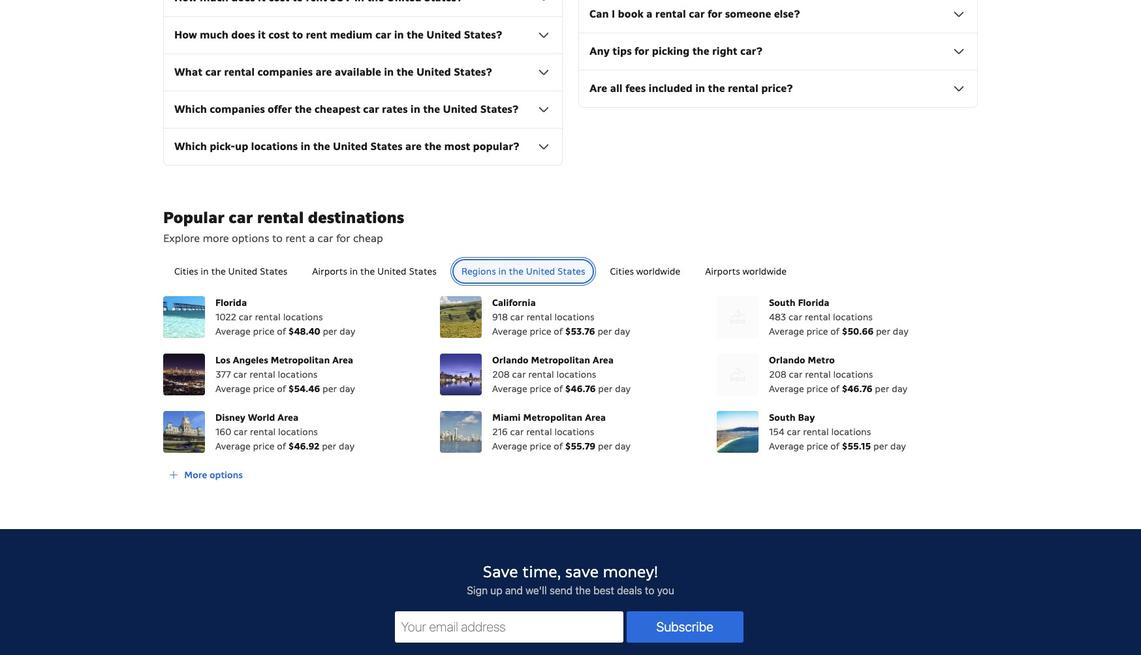 Task type: describe. For each thing, give the bounding box(es) containing it.
world
[[248, 412, 275, 424]]

fees
[[626, 82, 646, 96]]

california 918 car rental locations average price of $53.76 per day
[[492, 297, 630, 338]]

tab list containing cities in the united states
[[153, 258, 989, 287]]

which companies offer the cheapest car rates  in the united states? button
[[174, 102, 552, 118]]

in inside how much does it cost to rent medium car in the united states? "dropdown button"
[[394, 28, 404, 42]]

car inside los angeles metropolitan area 377 car rental locations average price of $54.46 per day
[[233, 369, 247, 381]]

average inside los angeles metropolitan area 377 car rental locations average price of $54.46 per day
[[215, 384, 251, 395]]

1 vertical spatial states?
[[454, 66, 492, 79]]

pick-
[[210, 140, 235, 154]]

$48.40
[[288, 326, 320, 338]]

of inside 'orlando metro 208 car rental locations average price of $46.76 per day'
[[831, 384, 840, 395]]

car right what in the top of the page
[[205, 66, 221, 79]]

of inside south florida 483 car rental locations average price of $50.66 per day
[[831, 326, 840, 338]]

send
[[550, 585, 573, 597]]

orlando for 208
[[492, 355, 529, 367]]

metropolitan for miami
[[523, 412, 583, 424]]

area for disney world area 160 car rental locations average price of $46.92 per day
[[278, 412, 299, 424]]

florida inside florida 1022 car rental locations average price of $48.40 per day
[[215, 297, 247, 309]]

most
[[444, 140, 470, 154]]

california
[[492, 297, 536, 309]]

orlando for car
[[769, 355, 805, 367]]

destinations
[[308, 208, 404, 228]]

deals
[[617, 585, 642, 597]]

208 inside orlando metropolitan area 208 car rental locations average price of $46.76 per day
[[492, 369, 510, 381]]

angeles
[[233, 355, 268, 367]]

day inside los angeles metropolitan area 377 car rental locations average price of $54.46 per day
[[339, 384, 355, 395]]

locations inside los angeles metropolitan area 377 car rental locations average price of $54.46 per day
[[278, 369, 318, 381]]

average inside 'orlando metro 208 car rental locations average price of $46.76 per day'
[[769, 384, 804, 395]]

rent inside "dropdown button"
[[306, 28, 327, 42]]

states inside dropdown button
[[370, 140, 403, 154]]

car inside the miami metropolitan area 216 car rental locations average price of $55.79 per day
[[510, 427, 524, 438]]

$46.76 inside 'orlando metro 208 car rental locations average price of $46.76 per day'
[[842, 384, 873, 395]]

the inside dropdown button
[[693, 45, 710, 58]]

cheap
[[353, 232, 383, 246]]

Your email address email field
[[395, 612, 623, 643]]

cheap car rental in orlando metropolitan area image
[[440, 354, 482, 396]]

of inside florida 1022 car rental locations average price of $48.40 per day
[[277, 326, 286, 338]]

how
[[174, 28, 197, 42]]

of inside the california 918 car rental locations average price of $53.76 per day
[[554, 326, 563, 338]]

all
[[610, 82, 623, 96]]

florida 1022 car rental locations average price of $48.40 per day
[[215, 297, 355, 338]]

in inside regions in the united states button
[[498, 266, 507, 278]]

cheap car rental in south florida image
[[717, 297, 759, 338]]

160
[[215, 427, 231, 438]]

the up rates
[[397, 66, 414, 79]]

price inside the california 918 car rental locations average price of $53.76 per day
[[530, 326, 551, 338]]

car inside "dropdown button"
[[375, 28, 391, 42]]

what
[[174, 66, 202, 79]]

day inside orlando metropolitan area 208 car rental locations average price of $46.76 per day
[[615, 384, 631, 395]]

car inside the california 918 car rental locations average price of $53.76 per day
[[510, 312, 524, 323]]

car inside florida 1022 car rental locations average price of $48.40 per day
[[239, 312, 252, 323]]

orlando metropolitan area 208 car rental locations average price of $46.76 per day
[[492, 355, 631, 395]]

918
[[492, 312, 508, 323]]

a inside dropdown button
[[646, 7, 653, 21]]

day inside south bay 154 car rental locations average price of $55.15 per day
[[891, 441, 906, 453]]

$53.76
[[565, 326, 595, 338]]

united inside button
[[377, 266, 407, 278]]

to inside "dropdown button"
[[292, 28, 303, 42]]

of inside orlando metropolitan area 208 car rental locations average price of $46.76 per day
[[554, 384, 563, 395]]

locations inside orlando metropolitan area 208 car rental locations average price of $46.76 per day
[[557, 369, 596, 381]]

time,
[[522, 562, 561, 583]]

explore
[[163, 232, 200, 246]]

car inside south florida 483 car rental locations average price of $50.66 per day
[[789, 312, 803, 323]]

how much does it cost to rent medium car in the united states? button
[[174, 28, 552, 43]]

car up "more"
[[229, 208, 253, 228]]

locations inside south florida 483 car rental locations average price of $50.66 per day
[[833, 312, 873, 323]]

save
[[483, 562, 518, 583]]

south florida 483 car rental locations average price of $50.66 per day
[[769, 297, 909, 338]]

up inside save time, save money! sign up and we'll send the best deals to you
[[491, 585, 503, 597]]

someone
[[725, 7, 771, 21]]

cheapest
[[315, 103, 360, 116]]

day inside disney world area 160 car rental locations average price of $46.92 per day
[[339, 441, 354, 453]]

rental inside south florida 483 car rental locations average price of $50.66 per day
[[805, 312, 831, 323]]

can i book a rental car for someone else? button
[[590, 7, 967, 22]]

the down the cheapest
[[313, 140, 330, 154]]

$55.79
[[565, 441, 596, 453]]

popular car rental destinations explore more options to rent a car for cheap
[[163, 208, 404, 246]]

cheap car rental in california image
[[440, 297, 482, 338]]

florida inside south florida 483 car rental locations average price of $50.66 per day
[[798, 297, 830, 309]]

in inside which pick-up locations in the united states are the most popular? dropdown button
[[301, 140, 310, 154]]

day inside south florida 483 car rental locations average price of $50.66 per day
[[893, 326, 909, 338]]

car up any tips for picking the right car?
[[689, 7, 705, 21]]

can i book a rental car for someone else?
[[590, 7, 800, 21]]

regions in the united states button
[[450, 258, 596, 286]]

we'll
[[526, 585, 547, 597]]

regions in the united states
[[461, 266, 585, 278]]

car inside 'orlando metro 208 car rental locations average price of $46.76 per day'
[[789, 369, 803, 381]]

states for regions in the united states
[[558, 266, 585, 278]]

of inside the miami metropolitan area 216 car rental locations average price of $55.79 per day
[[554, 441, 563, 453]]

in inside which companies offer the cheapest car rates  in the united states? dropdown button
[[411, 103, 420, 116]]

average inside florida 1022 car rental locations average price of $48.40 per day
[[215, 326, 251, 338]]

it
[[258, 28, 266, 42]]

locations inside disney world area 160 car rental locations average price of $46.92 per day
[[278, 427, 318, 438]]

disney world area 160 car rental locations average price of $46.92 per day
[[215, 412, 354, 453]]

airports in the united states button
[[301, 258, 448, 286]]

in inside the cities in the united states button
[[201, 266, 209, 278]]

subscribe button
[[627, 612, 743, 643]]

locations inside dropdown button
[[251, 140, 298, 154]]

money!
[[603, 562, 659, 583]]

states for cities in the united states
[[260, 266, 288, 278]]

car?
[[740, 45, 763, 58]]

cities in the united states button
[[163, 258, 299, 286]]

i
[[612, 7, 615, 21]]

$54.46
[[288, 384, 320, 395]]

the inside button
[[360, 266, 375, 278]]

are all fees included in the rental price?
[[590, 82, 793, 96]]

377
[[215, 369, 231, 381]]

216
[[492, 427, 508, 438]]

how much does it cost to rent medium car in the united states?
[[174, 28, 502, 42]]

available
[[335, 66, 381, 79]]

which for which pick-up locations in the united states are the most popular?
[[174, 140, 207, 154]]

more options
[[184, 470, 243, 481]]

price inside south bay 154 car rental locations average price of $55.15 per day
[[807, 441, 828, 453]]

are all fees included in the rental price? button
[[590, 81, 967, 97]]

1 vertical spatial companies
[[210, 103, 265, 116]]

in inside airports in the united states button
[[350, 266, 358, 278]]

of inside south bay 154 car rental locations average price of $55.15 per day
[[831, 441, 840, 453]]

483
[[769, 312, 786, 323]]

south bay 154 car rental locations average price of $55.15 per day
[[769, 412, 906, 453]]

rental inside popular car rental destinations explore more options to rent a car for cheap
[[257, 208, 304, 228]]

0 vertical spatial are
[[316, 66, 332, 79]]

does
[[231, 28, 255, 42]]

cities for cities in the united states
[[174, 266, 198, 278]]

right
[[712, 45, 738, 58]]

any tips for picking the right car? button
[[590, 44, 967, 60]]

of inside los angeles metropolitan area 377 car rental locations average price of $54.46 per day
[[277, 384, 286, 395]]

average inside south bay 154 car rental locations average price of $55.15 per day
[[769, 441, 804, 453]]

2 vertical spatial states?
[[480, 103, 519, 116]]

subscribe
[[657, 620, 714, 635]]

more
[[184, 470, 207, 481]]

car left rates
[[363, 103, 379, 116]]

price inside los angeles metropolitan area 377 car rental locations average price of $54.46 per day
[[253, 384, 275, 395]]

cities worldwide
[[610, 266, 680, 278]]

airports worldwide
[[705, 266, 787, 278]]

much
[[200, 28, 229, 42]]

metropolitan for orlando
[[531, 355, 590, 367]]

the right offer
[[295, 103, 312, 116]]

and
[[505, 585, 523, 597]]

more options button
[[163, 464, 248, 487]]

rental inside florida 1022 car rental locations average price of $48.40 per day
[[255, 312, 281, 323]]

what car rental companies are available in the united states?
[[174, 66, 492, 79]]

more
[[203, 232, 229, 246]]

locations inside 'orlando metro 208 car rental locations average price of $46.76 per day'
[[834, 369, 873, 381]]

what car rental companies are available in the united states? button
[[174, 65, 552, 81]]

208 inside 'orlando metro 208 car rental locations average price of $46.76 per day'
[[769, 369, 787, 381]]

popular?
[[473, 140, 520, 154]]

rental inside los angeles metropolitan area 377 car rental locations average price of $54.46 per day
[[250, 369, 275, 381]]

area for miami metropolitan area 216 car rental locations average price of $55.79 per day
[[585, 412, 606, 424]]

up inside dropdown button
[[235, 140, 248, 154]]

south for 483
[[769, 297, 796, 309]]

can
[[590, 7, 609, 21]]

price inside south florida 483 car rental locations average price of $50.66 per day
[[807, 326, 828, 338]]

locations inside south bay 154 car rental locations average price of $55.15 per day
[[832, 427, 871, 438]]



Task type: locate. For each thing, give the bounding box(es) containing it.
airports in the united states
[[312, 266, 437, 278]]

2 south from the top
[[769, 412, 796, 424]]

florida
[[215, 297, 247, 309], [798, 297, 830, 309]]

of
[[277, 326, 286, 338], [554, 326, 563, 338], [831, 326, 840, 338], [277, 384, 286, 395], [554, 384, 563, 395], [831, 384, 840, 395], [277, 441, 286, 453], [554, 441, 563, 453], [831, 441, 840, 453]]

rental inside 'dropdown button'
[[728, 82, 759, 96]]

metropolitan up the $54.46
[[271, 355, 330, 367]]

0 vertical spatial to
[[292, 28, 303, 42]]

in right available
[[384, 66, 394, 79]]

which pick-up locations in the united states are the most popular?
[[174, 140, 520, 154]]

south up '154'
[[769, 412, 796, 424]]

1 vertical spatial rent
[[285, 232, 306, 246]]

rental inside disney world area 160 car rental locations average price of $46.92 per day
[[250, 427, 276, 438]]

area
[[332, 355, 353, 367], [593, 355, 614, 367], [278, 412, 299, 424], [585, 412, 606, 424]]

per right $46.92 at the left bottom of page
[[322, 441, 336, 453]]

airports up cheap car rental in south florida image
[[705, 266, 740, 278]]

car right medium
[[375, 28, 391, 42]]

1 horizontal spatial a
[[646, 7, 653, 21]]

price inside 'orlando metro 208 car rental locations average price of $46.76 per day'
[[807, 384, 828, 395]]

airports worldwide button
[[694, 258, 798, 286]]

medium
[[330, 28, 373, 42]]

price?
[[761, 82, 793, 96]]

orlando
[[492, 355, 529, 367], [769, 355, 805, 367]]

2 vertical spatial to
[[645, 585, 655, 597]]

price inside florida 1022 car rental locations average price of $48.40 per day
[[253, 326, 275, 338]]

airports for airports worldwide
[[705, 266, 740, 278]]

1 south from the top
[[769, 297, 796, 309]]

orlando left "metro"
[[769, 355, 805, 367]]

of left $53.76
[[554, 326, 563, 338]]

the left "most"
[[425, 140, 442, 154]]

of left $55.79
[[554, 441, 563, 453]]

day inside the miami metropolitan area 216 car rental locations average price of $55.79 per day
[[615, 441, 631, 453]]

in inside what car rental companies are available in the united states? dropdown button
[[384, 66, 394, 79]]

for inside popular car rental destinations explore more options to rent a car for cheap
[[336, 232, 350, 246]]

0 vertical spatial rent
[[306, 28, 327, 42]]

states left regions
[[409, 266, 437, 278]]

average down 483
[[769, 326, 804, 338]]

$46.76 inside orlando metropolitan area 208 car rental locations average price of $46.76 per day
[[565, 384, 596, 395]]

which companies offer the cheapest car rates  in the united states?
[[174, 103, 519, 116]]

1 horizontal spatial are
[[405, 140, 422, 154]]

price inside orlando metropolitan area 208 car rental locations average price of $46.76 per day
[[530, 384, 551, 395]]

any
[[590, 45, 610, 58]]

the right medium
[[407, 28, 424, 42]]

picking
[[652, 45, 690, 58]]

for inside dropdown button
[[708, 7, 722, 21]]

0 vertical spatial which
[[174, 103, 207, 116]]

locations inside florida 1022 car rental locations average price of $48.40 per day
[[283, 312, 323, 323]]

states inside button
[[409, 266, 437, 278]]

price up "metro"
[[807, 326, 828, 338]]

metropolitan inside los angeles metropolitan area 377 car rental locations average price of $54.46 per day
[[271, 355, 330, 367]]

in right regions
[[498, 266, 507, 278]]

for right tips
[[635, 45, 649, 58]]

locations up the '$55.15'
[[832, 427, 871, 438]]

cheap car rental in florida image
[[163, 297, 205, 338]]

states? inside "dropdown button"
[[464, 28, 502, 42]]

0 horizontal spatial up
[[235, 140, 248, 154]]

cities in the united states
[[174, 266, 288, 278]]

popular
[[163, 208, 225, 228]]

price inside disney world area 160 car rental locations average price of $46.92 per day
[[253, 441, 275, 453]]

book
[[618, 7, 644, 21]]

per right the '$55.15'
[[874, 441, 888, 453]]

rent inside popular car rental destinations explore more options to rent a car for cheap
[[285, 232, 306, 246]]

price inside the miami metropolitan area 216 car rental locations average price of $55.79 per day
[[530, 441, 551, 453]]

per inside the california 918 car rental locations average price of $53.76 per day
[[598, 326, 612, 338]]

worldwide inside button
[[743, 266, 787, 278]]

miami metropolitan area 216 car rental locations average price of $55.79 per day
[[492, 412, 631, 453]]

in down "more"
[[201, 266, 209, 278]]

1 horizontal spatial orlando
[[769, 355, 805, 367]]

1 vertical spatial a
[[309, 232, 315, 246]]

1 horizontal spatial airports
[[705, 266, 740, 278]]

rental inside south bay 154 car rental locations average price of $55.15 per day
[[803, 427, 829, 438]]

1022
[[215, 312, 236, 323]]

day inside florida 1022 car rental locations average price of $48.40 per day
[[340, 326, 355, 338]]

locations up $50.66
[[833, 312, 873, 323]]

0 horizontal spatial for
[[336, 232, 350, 246]]

average up bay
[[769, 384, 804, 395]]

in down cheap
[[350, 266, 358, 278]]

in right rates
[[411, 103, 420, 116]]

0 horizontal spatial $46.76
[[565, 384, 596, 395]]

airports down the destinations
[[312, 266, 347, 278]]

worldwide
[[636, 266, 680, 278], [743, 266, 787, 278]]

included
[[649, 82, 693, 96]]

the left right
[[693, 45, 710, 58]]

are
[[316, 66, 332, 79], [405, 140, 422, 154]]

1 vertical spatial options
[[210, 470, 243, 481]]

1 208 from the left
[[492, 369, 510, 381]]

$46.76 up south bay 154 car rental locations average price of $55.15 per day
[[842, 384, 873, 395]]

south for 154
[[769, 412, 796, 424]]

average down '154'
[[769, 441, 804, 453]]

car inside orlando metropolitan area 208 car rental locations average price of $46.76 per day
[[512, 369, 526, 381]]

in
[[394, 28, 404, 42], [384, 66, 394, 79], [696, 82, 705, 96], [411, 103, 420, 116], [301, 140, 310, 154], [201, 266, 209, 278], [350, 266, 358, 278], [498, 266, 507, 278]]

car up bay
[[789, 369, 803, 381]]

metropolitan inside the miami metropolitan area 216 car rental locations average price of $55.79 per day
[[523, 412, 583, 424]]

average down 1022
[[215, 326, 251, 338]]

0 horizontal spatial are
[[316, 66, 332, 79]]

a right book
[[646, 7, 653, 21]]

cheap car rental in disney world area image
[[163, 412, 205, 453]]

which pick-up locations in the united states are the most popular? button
[[174, 139, 552, 155]]

any tips for picking the right car?
[[590, 45, 763, 58]]

cheap car rental in south bay image
[[717, 412, 759, 453]]

2 horizontal spatial to
[[645, 585, 655, 597]]

price down "metro"
[[807, 384, 828, 395]]

0 horizontal spatial to
[[272, 232, 283, 246]]

0 horizontal spatial a
[[309, 232, 315, 246]]

1 vertical spatial are
[[405, 140, 422, 154]]

cities inside button
[[174, 266, 198, 278]]

airports inside button
[[312, 266, 347, 278]]

1 horizontal spatial for
[[635, 45, 649, 58]]

car right 216
[[510, 427, 524, 438]]

2 florida from the left
[[798, 297, 830, 309]]

2 airports from the left
[[705, 266, 740, 278]]

day inside the california 918 car rental locations average price of $53.76 per day
[[615, 326, 630, 338]]

companies up pick-
[[210, 103, 265, 116]]

rates
[[382, 103, 408, 116]]

orlando inside orlando metropolitan area 208 car rental locations average price of $46.76 per day
[[492, 355, 529, 367]]

2 worldwide from the left
[[743, 266, 787, 278]]

0 vertical spatial for
[[708, 7, 722, 21]]

locations up $55.79
[[555, 427, 594, 438]]

south inside south florida 483 car rental locations average price of $50.66 per day
[[769, 297, 796, 309]]

metropolitan
[[271, 355, 330, 367], [531, 355, 590, 367], [523, 412, 583, 424]]

which left pick-
[[174, 140, 207, 154]]

1 horizontal spatial cities
[[610, 266, 634, 278]]

states?
[[464, 28, 502, 42], [454, 66, 492, 79], [480, 103, 519, 116]]

states down popular car rental destinations explore more options to rent a car for cheap
[[260, 266, 288, 278]]

car right 160
[[234, 427, 248, 438]]

0 vertical spatial a
[[646, 7, 653, 21]]

average inside orlando metropolitan area 208 car rental locations average price of $46.76 per day
[[492, 384, 527, 395]]

0 horizontal spatial airports
[[312, 266, 347, 278]]

locations up $46.92 at the left bottom of page
[[278, 427, 318, 438]]

locations down "metro"
[[834, 369, 873, 381]]

price up angeles
[[253, 326, 275, 338]]

of left $46.92 at the left bottom of page
[[277, 441, 286, 453]]

1 florida from the left
[[215, 297, 247, 309]]

companies
[[258, 66, 313, 79], [210, 103, 265, 116]]

to inside popular car rental destinations explore more options to rent a car for cheap
[[272, 232, 283, 246]]

1 vertical spatial south
[[769, 412, 796, 424]]

rental
[[655, 7, 686, 21], [224, 66, 255, 79], [728, 82, 759, 96], [257, 208, 304, 228], [255, 312, 281, 323], [527, 312, 552, 323], [805, 312, 831, 323], [250, 369, 275, 381], [528, 369, 554, 381], [805, 369, 831, 381], [250, 427, 276, 438], [526, 427, 552, 438], [803, 427, 829, 438]]

2 vertical spatial for
[[336, 232, 350, 246]]

price
[[253, 326, 275, 338], [530, 326, 551, 338], [807, 326, 828, 338], [253, 384, 275, 395], [530, 384, 551, 395], [807, 384, 828, 395], [253, 441, 275, 453], [530, 441, 551, 453], [807, 441, 828, 453]]

car down california
[[510, 312, 524, 323]]

price down california
[[530, 326, 551, 338]]

per inside los angeles metropolitan area 377 car rental locations average price of $54.46 per day
[[323, 384, 337, 395]]

in down which companies offer the cheapest car rates  in the united states?
[[301, 140, 310, 154]]

the inside save time, save money! sign up and we'll send the best deals to you
[[576, 585, 591, 597]]

else?
[[774, 7, 800, 21]]

average inside south florida 483 car rental locations average price of $50.66 per day
[[769, 326, 804, 338]]

to right cost
[[292, 28, 303, 42]]

1 vertical spatial which
[[174, 140, 207, 154]]

2 208 from the left
[[769, 369, 787, 381]]

1 vertical spatial up
[[491, 585, 503, 597]]

options inside button
[[210, 470, 243, 481]]

the inside button
[[211, 266, 226, 278]]

car up miami
[[512, 369, 526, 381]]

1 which from the top
[[174, 103, 207, 116]]

average inside the miami metropolitan area 216 car rental locations average price of $55.79 per day
[[492, 441, 527, 453]]

car right 483
[[789, 312, 803, 323]]

0 horizontal spatial cities
[[174, 266, 198, 278]]

1 worldwide from the left
[[636, 266, 680, 278]]

car inside south bay 154 car rental locations average price of $55.15 per day
[[787, 427, 801, 438]]

best
[[594, 585, 614, 597]]

bay
[[798, 412, 815, 424]]

for
[[708, 7, 722, 21], [635, 45, 649, 58], [336, 232, 350, 246]]

miami
[[492, 412, 521, 424]]

in inside are all fees included in the rental price? 'dropdown button'
[[696, 82, 705, 96]]

options inside popular car rental destinations explore more options to rent a car for cheap
[[232, 232, 269, 246]]

the inside button
[[509, 266, 524, 278]]

are left available
[[316, 66, 332, 79]]

locations down offer
[[251, 140, 298, 154]]

2 $46.76 from the left
[[842, 384, 873, 395]]

price down bay
[[807, 441, 828, 453]]

states inside button
[[558, 266, 585, 278]]

2 horizontal spatial for
[[708, 7, 722, 21]]

1 vertical spatial to
[[272, 232, 283, 246]]

united inside "dropdown button"
[[427, 28, 461, 42]]

car inside disney world area 160 car rental locations average price of $46.92 per day
[[234, 427, 248, 438]]

0 horizontal spatial orlando
[[492, 355, 529, 367]]

per right $53.76
[[598, 326, 612, 338]]

rental inside orlando metropolitan area 208 car rental locations average price of $46.76 per day
[[528, 369, 554, 381]]

states for airports in the united states
[[409, 266, 437, 278]]

1 cities from the left
[[174, 266, 198, 278]]

1 horizontal spatial 208
[[769, 369, 787, 381]]

to left you
[[645, 585, 655, 597]]

sign
[[467, 585, 488, 597]]

car right 1022
[[239, 312, 252, 323]]

of up the miami metropolitan area 216 car rental locations average price of $55.79 per day
[[554, 384, 563, 395]]

0 vertical spatial up
[[235, 140, 248, 154]]

the down "more"
[[211, 266, 226, 278]]

orlando down the 918
[[492, 355, 529, 367]]

which for which companies offer the cheapest car rates  in the united states?
[[174, 103, 207, 116]]

the up california
[[509, 266, 524, 278]]

1 horizontal spatial to
[[292, 28, 303, 42]]

united inside button
[[228, 266, 257, 278]]

states inside button
[[260, 266, 288, 278]]

0 horizontal spatial florida
[[215, 297, 247, 309]]

for inside dropdown button
[[635, 45, 649, 58]]

florida up 1022
[[215, 297, 247, 309]]

worldwide for cities worldwide
[[636, 266, 680, 278]]

states up the california 918 car rental locations average price of $53.76 per day
[[558, 266, 585, 278]]

save time, save money! sign up and we'll send the best deals to you
[[467, 562, 674, 597]]

tips
[[613, 45, 632, 58]]

of left $48.40
[[277, 326, 286, 338]]

average inside the california 918 car rental locations average price of $53.76 per day
[[492, 326, 527, 338]]

price left $55.79
[[530, 441, 551, 453]]

rental inside the miami metropolitan area 216 car rental locations average price of $55.79 per day
[[526, 427, 552, 438]]

of left $50.66
[[831, 326, 840, 338]]

per right $50.66
[[876, 326, 891, 338]]

1 $46.76 from the left
[[565, 384, 596, 395]]

locations up $48.40
[[283, 312, 323, 323]]

orlando metro 208 car rental locations average price of $46.76 per day
[[769, 355, 908, 395]]

price down world at the left of page
[[253, 441, 275, 453]]

per inside south florida 483 car rental locations average price of $50.66 per day
[[876, 326, 891, 338]]

which down what in the top of the page
[[174, 103, 207, 116]]

cheap car rental in los angeles metropolitan area image
[[163, 354, 205, 396]]

per up south bay 154 car rental locations average price of $55.15 per day
[[875, 384, 890, 395]]

per right $48.40
[[323, 326, 337, 338]]

options right "more"
[[232, 232, 269, 246]]

the down right
[[708, 82, 725, 96]]

the down save
[[576, 585, 591, 597]]

options right more
[[210, 470, 243, 481]]

offer
[[268, 103, 292, 116]]

2 which from the top
[[174, 140, 207, 154]]

1 orlando from the left
[[492, 355, 529, 367]]

cheap car rental in orlando metro image
[[717, 354, 759, 396]]

0 vertical spatial options
[[232, 232, 269, 246]]

in right included
[[696, 82, 705, 96]]

a inside popular car rental destinations explore more options to rent a car for cheap
[[309, 232, 315, 246]]

airports for airports in the united states
[[312, 266, 347, 278]]

save
[[565, 562, 599, 583]]

208 right cheap car rental in orlando metropolitan area image
[[492, 369, 510, 381]]

locations up $53.76
[[555, 312, 594, 323]]

los angeles metropolitan area 377 car rental locations average price of $54.46 per day
[[215, 355, 355, 395]]

average down 377
[[215, 384, 251, 395]]

you
[[657, 585, 674, 597]]

cheap car rental in miami metropolitan area image
[[440, 412, 482, 453]]

of inside disney world area 160 car rental locations average price of $46.92 per day
[[277, 441, 286, 453]]

car down the destinations
[[318, 232, 333, 246]]

$46.76 up the miami metropolitan area 216 car rental locations average price of $55.79 per day
[[565, 384, 596, 395]]

rent
[[306, 28, 327, 42], [285, 232, 306, 246]]

disney
[[215, 412, 245, 424]]

south
[[769, 297, 796, 309], [769, 412, 796, 424]]

of left the '$55.15'
[[831, 441, 840, 453]]

0 horizontal spatial 208
[[492, 369, 510, 381]]

regions
[[461, 266, 496, 278]]

metropolitan down $53.76
[[531, 355, 590, 367]]

the inside "dropdown button"
[[407, 28, 424, 42]]

1 horizontal spatial florida
[[798, 297, 830, 309]]

area inside los angeles metropolitan area 377 car rental locations average price of $54.46 per day
[[332, 355, 353, 367]]

states down rates
[[370, 140, 403, 154]]

united
[[427, 28, 461, 42], [417, 66, 451, 79], [443, 103, 478, 116], [333, 140, 368, 154], [228, 266, 257, 278], [377, 266, 407, 278], [526, 266, 555, 278]]

$50.66
[[842, 326, 874, 338]]

208 right cheap car rental in orlando metro image
[[769, 369, 787, 381]]

rental inside the california 918 car rental locations average price of $53.76 per day
[[527, 312, 552, 323]]

per right $55.79
[[598, 441, 613, 453]]

0 vertical spatial states?
[[464, 28, 502, 42]]

locations down $53.76
[[557, 369, 596, 381]]

cities for cities worldwide
[[610, 266, 634, 278]]

0 horizontal spatial worldwide
[[636, 266, 680, 278]]

per up the miami metropolitan area 216 car rental locations average price of $55.79 per day
[[598, 384, 613, 395]]

1 horizontal spatial up
[[491, 585, 503, 597]]

0 vertical spatial south
[[769, 297, 796, 309]]

locations inside the california 918 car rental locations average price of $53.76 per day
[[555, 312, 594, 323]]

price up world at the left of page
[[253, 384, 275, 395]]

0 vertical spatial companies
[[258, 66, 313, 79]]

los
[[215, 355, 230, 367]]

united inside button
[[526, 266, 555, 278]]

average inside disney world area 160 car rental locations average price of $46.92 per day
[[215, 441, 251, 453]]

154
[[769, 427, 785, 438]]

a down the destinations
[[309, 232, 315, 246]]

the inside 'dropdown button'
[[708, 82, 725, 96]]

1 horizontal spatial $46.76
[[842, 384, 873, 395]]

metro
[[808, 355, 835, 367]]

the right rates
[[423, 103, 440, 116]]

worldwide for airports worldwide
[[743, 266, 787, 278]]

are
[[590, 82, 607, 96]]

of left the $54.46
[[277, 384, 286, 395]]

which
[[174, 103, 207, 116], [174, 140, 207, 154]]

1 vertical spatial for
[[635, 45, 649, 58]]

tab list
[[153, 258, 989, 287]]

of down "metro"
[[831, 384, 840, 395]]

are down rates
[[405, 140, 422, 154]]

area for orlando metropolitan area 208 car rental locations average price of $46.76 per day
[[593, 355, 614, 367]]

2 cities from the left
[[610, 266, 634, 278]]

car right 377
[[233, 369, 247, 381]]

airports inside button
[[705, 266, 740, 278]]

per inside south bay 154 car rental locations average price of $55.15 per day
[[874, 441, 888, 453]]

average up miami
[[492, 384, 527, 395]]

locations
[[251, 140, 298, 154], [283, 312, 323, 323], [555, 312, 594, 323], [833, 312, 873, 323], [278, 369, 318, 381], [557, 369, 596, 381], [834, 369, 873, 381], [278, 427, 318, 438], [555, 427, 594, 438], [832, 427, 871, 438]]

1 airports from the left
[[312, 266, 347, 278]]

rental inside 'orlando metro 208 car rental locations average price of $46.76 per day'
[[805, 369, 831, 381]]

florida up "metro"
[[798, 297, 830, 309]]

per inside florida 1022 car rental locations average price of $48.40 per day
[[323, 326, 337, 338]]

companies up offer
[[258, 66, 313, 79]]

day inside 'orlando metro 208 car rental locations average price of $46.76 per day'
[[892, 384, 908, 395]]

1 horizontal spatial worldwide
[[743, 266, 787, 278]]

options
[[232, 232, 269, 246], [210, 470, 243, 481]]

per inside 'orlando metro 208 car rental locations average price of $46.76 per day'
[[875, 384, 890, 395]]

car right '154'
[[787, 427, 801, 438]]

2 orlando from the left
[[769, 355, 805, 367]]

locations inside the miami metropolitan area 216 car rental locations average price of $55.79 per day
[[555, 427, 594, 438]]

up
[[235, 140, 248, 154], [491, 585, 503, 597]]



Task type: vqa. For each thing, say whether or not it's contained in the screenshot.


